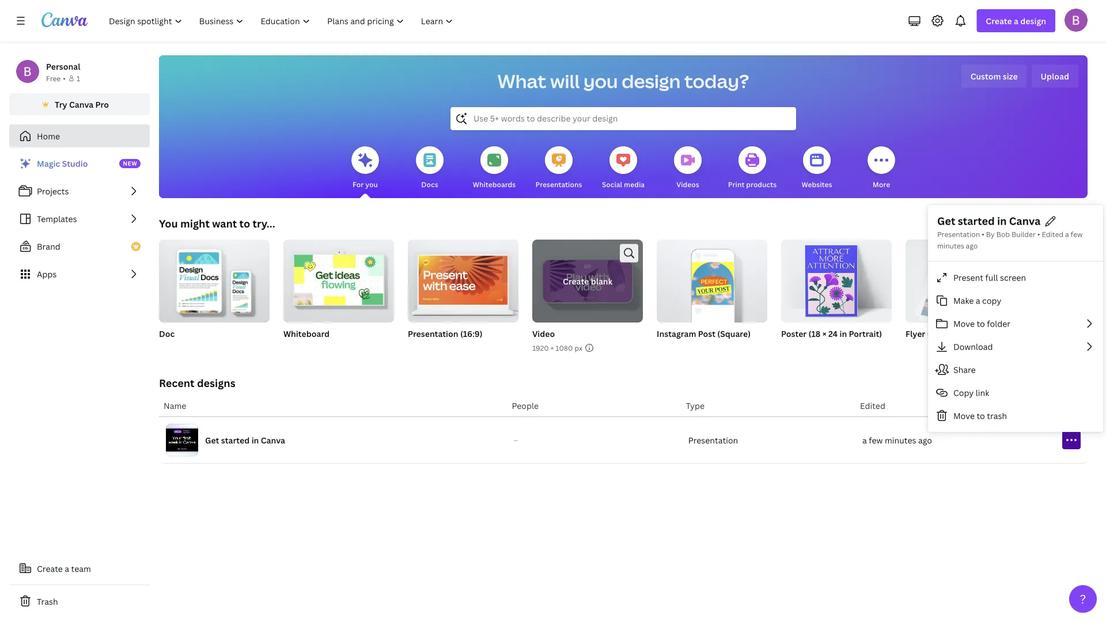 Task type: vqa. For each thing, say whether or not it's contained in the screenshot.
Creators link
no



Task type: describe. For each thing, give the bounding box(es) containing it.
presentation (16:9) group
[[408, 235, 519, 354]]

video group
[[533, 235, 643, 354]]

create a design
[[987, 15, 1047, 26]]

flyer (portrait 8.5 × 11 in) group
[[906, 240, 1017, 354]]

× inside presentation (16:9) 1920 × 1080 px
[[426, 343, 430, 353]]

Search search field
[[474, 108, 774, 130]]

0 vertical spatial canva
[[69, 99, 94, 110]]

you
[[159, 216, 178, 231]]

studio
[[62, 158, 88, 169]]

px inside button
[[575, 343, 583, 353]]

create a team
[[37, 564, 91, 575]]

create for create a team
[[37, 564, 63, 575]]

upload button
[[1032, 65, 1079, 88]]

top level navigation element
[[101, 9, 463, 32]]

--
[[515, 437, 518, 444]]

copy
[[954, 388, 975, 399]]

whiteboards
[[473, 180, 516, 189]]

a for team
[[65, 564, 69, 575]]

what will you design today?
[[498, 69, 750, 94]]

you inside button
[[366, 180, 378, 189]]

name
[[164, 400, 186, 411]]

0 horizontal spatial 8.5
[[906, 343, 916, 353]]

create a team button
[[9, 558, 150, 581]]

make a copy
[[954, 295, 1002, 306]]

× inside poster (18 × 24 in portrait) group
[[823, 328, 827, 339]]

a for design
[[1015, 15, 1019, 26]]

1 horizontal spatial you
[[584, 69, 618, 94]]

copy link
[[954, 388, 990, 399]]

try canva pro button
[[9, 93, 150, 115]]

design inside dropdown button
[[1021, 15, 1047, 26]]

poster (18 × 24 in portrait)
[[782, 328, 883, 339]]

print products button
[[729, 138, 777, 198]]

make a copy button
[[929, 289, 1104, 312]]

document (responsive) group
[[1031, 240, 1107, 354]]

0 horizontal spatial 11
[[923, 343, 930, 353]]

a few minutes ago
[[863, 435, 933, 446]]

share button
[[929, 359, 1104, 382]]

team
[[71, 564, 91, 575]]

(square)
[[718, 328, 751, 339]]

create blank group
[[533, 235, 643, 323]]

magic studio
[[37, 158, 88, 169]]

poster (18 × 24 in portrait) group
[[782, 235, 893, 354]]

presentations
[[536, 180, 583, 189]]

started inside button
[[959, 214, 996, 228]]

instagram post (square) group
[[657, 235, 768, 354]]

upload
[[1042, 71, 1070, 82]]

bob
[[997, 230, 1011, 239]]

try canva pro
[[55, 99, 109, 110]]

present
[[954, 272, 984, 283]]

•
[[63, 74, 66, 83]]

blank
[[591, 276, 613, 287]]

what
[[498, 69, 547, 94]]

social media button
[[602, 138, 645, 198]]

media
[[624, 180, 645, 189]]

print products
[[729, 180, 777, 189]]

px inside instagram post (square) 1080 × 1080 px
[[701, 343, 708, 353]]

link
[[977, 388, 990, 399]]

move to trash button
[[929, 405, 1104, 428]]

? button
[[1070, 586, 1098, 613]]

presentation (16:9) 1920 × 1080 px
[[408, 328, 483, 353]]

designs
[[197, 376, 236, 390]]

whiteboards button
[[473, 138, 516, 198]]

1 vertical spatial few
[[870, 435, 884, 446]]

whiteboard group
[[284, 235, 394, 354]]

pro
[[95, 99, 109, 110]]

for you button
[[352, 138, 379, 198]]

in inside the flyer (portrait 8.5 × 11 in) 8.5 × 11 in
[[932, 343, 938, 353]]

1080 × 1080 px button
[[657, 342, 720, 354]]

will
[[551, 69, 580, 94]]

× inside instagram post (square) 1080 × 1080 px
[[676, 343, 680, 353]]

group for document (respons
[[1031, 240, 1107, 323]]

group for flyer (portrait 8.5 × 11 in)
[[906, 240, 1017, 327]]

edited a few minutes ago
[[938, 230, 1084, 251]]

projects link
[[9, 180, 150, 203]]

create a design button
[[977, 9, 1056, 32]]

1080 inside button
[[556, 343, 573, 353]]

px inside presentation (16:9) 1920 × 1080 px
[[451, 343, 458, 353]]

in)
[[993, 328, 1003, 339]]

create blank
[[563, 276, 613, 287]]

flyer (portrait 8.5 × 11 in) 8.5 × 11 in
[[906, 328, 1003, 353]]

free •
[[46, 74, 66, 83]]

home link
[[9, 125, 150, 148]]

custom size button
[[962, 65, 1028, 88]]

to for move to trash
[[978, 411, 986, 422]]

apps link
[[9, 263, 150, 286]]

recent
[[159, 376, 195, 390]]

more button
[[868, 138, 896, 198]]

might
[[180, 216, 210, 231]]

for you
[[353, 180, 378, 189]]

templates
[[37, 214, 77, 225]]

by
[[987, 230, 996, 239]]



Task type: locate. For each thing, give the bounding box(es) containing it.
few inside edited a few minutes ago
[[1072, 230, 1084, 239]]

doc
[[159, 328, 175, 339]]

1 vertical spatial ago
[[919, 435, 933, 446]]

1 horizontal spatial few
[[1072, 230, 1084, 239]]

templates link
[[9, 208, 150, 231]]

create inside dropdown button
[[987, 15, 1013, 26]]

create inside button
[[37, 564, 63, 575]]

0 vertical spatial presentation
[[938, 230, 981, 239]]

get
[[938, 214, 956, 228], [205, 435, 219, 446]]

0 horizontal spatial you
[[366, 180, 378, 189]]

move to folder
[[954, 318, 1011, 329]]

list
[[9, 152, 150, 286]]

more
[[873, 180, 891, 189]]

move for move to trash
[[954, 411, 976, 422]]

a inside edited a few minutes ago
[[1066, 230, 1070, 239]]

2 vertical spatial presentation
[[689, 435, 739, 446]]

move inside the move to trash button
[[954, 411, 976, 422]]

1920
[[408, 343, 425, 353], [533, 343, 549, 353]]

1 vertical spatial design
[[622, 69, 681, 94]]

presentation inside presentation (16:9) 1920 × 1080 px
[[408, 328, 459, 339]]

builder
[[1012, 230, 1037, 239]]

move inside move to folder button
[[954, 318, 976, 329]]

copy link button
[[929, 382, 1104, 405]]

get started in canva button
[[938, 214, 1041, 229]]

design up search search field
[[622, 69, 681, 94]]

presentation left by
[[938, 230, 981, 239]]

folder
[[988, 318, 1011, 329]]

edited right builder
[[1043, 230, 1064, 239]]

0 vertical spatial minutes
[[938, 241, 965, 251]]

1 vertical spatial canva
[[1010, 214, 1041, 228]]

0 vertical spatial to
[[240, 216, 250, 231]]

bob builder image
[[1065, 9, 1089, 32]]

1 horizontal spatial canva
[[261, 435, 285, 446]]

download button
[[929, 336, 1104, 359]]

11 left in)
[[983, 328, 991, 339]]

create inside group
[[563, 276, 589, 287]]

1 vertical spatial you
[[366, 180, 378, 189]]

edited inside edited a few minutes ago
[[1043, 230, 1064, 239]]

24
[[829, 328, 838, 339]]

1 horizontal spatial presentation
[[689, 435, 739, 446]]

get inside button
[[938, 214, 956, 228]]

1 vertical spatial get
[[205, 435, 219, 446]]

1 vertical spatial presentation
[[408, 328, 459, 339]]

you right will
[[584, 69, 618, 94]]

group for presentation (16:9)
[[408, 235, 519, 323]]

create for create blank
[[563, 276, 589, 287]]

in inside button
[[998, 214, 1008, 228]]

1 horizontal spatial get started in canva
[[938, 214, 1041, 228]]

2 move from the top
[[954, 411, 976, 422]]

you
[[584, 69, 618, 94], [366, 180, 378, 189]]

to for move to folder
[[978, 318, 986, 329]]

8.5 up download
[[963, 328, 975, 339]]

4 1080 from the left
[[681, 343, 699, 353]]

0 horizontal spatial edited
[[861, 400, 886, 411]]

1 vertical spatial minutes
[[886, 435, 917, 446]]

home
[[37, 131, 60, 142]]

×
[[823, 328, 827, 339], [977, 328, 981, 339], [426, 343, 430, 353], [551, 343, 554, 353], [676, 343, 680, 353], [918, 343, 921, 353]]

to
[[240, 216, 250, 231], [978, 318, 986, 329], [978, 411, 986, 422]]

1 vertical spatial edited
[[861, 400, 886, 411]]

1 horizontal spatial create
[[563, 276, 589, 287]]

to inside button
[[978, 411, 986, 422]]

custom size
[[971, 71, 1019, 82]]

8.5 down flyer at the right of the page
[[906, 343, 916, 353]]

0 horizontal spatial design
[[622, 69, 681, 94]]

minutes
[[938, 241, 965, 251], [886, 435, 917, 446]]

2 1080 from the left
[[556, 343, 573, 353]]

magic
[[37, 158, 60, 169]]

group for instagram post (square)
[[657, 235, 768, 323]]

websites
[[802, 180, 833, 189]]

social
[[602, 180, 623, 189]]

0 vertical spatial move
[[954, 318, 976, 329]]

try
[[55, 99, 67, 110]]

print
[[729, 180, 745, 189]]

presentations button
[[536, 138, 583, 198]]

3 1080 from the left
[[657, 343, 675, 353]]

edited up a few minutes ago
[[861, 400, 886, 411]]

new
[[123, 160, 137, 167]]

2 horizontal spatial create
[[987, 15, 1013, 26]]

move to folder button
[[929, 312, 1104, 336]]

1 1080 from the left
[[431, 343, 449, 353]]

1 horizontal spatial 1920
[[533, 343, 549, 353]]

docs
[[422, 180, 439, 189]]

1 1920 from the left
[[408, 343, 425, 353]]

0 vertical spatial get
[[938, 214, 956, 228]]

1
[[77, 74, 80, 83]]

1 vertical spatial move
[[954, 411, 976, 422]]

a inside dropdown button
[[1015, 15, 1019, 26]]

try...
[[253, 216, 275, 231]]

1 horizontal spatial edited
[[1043, 230, 1064, 239]]

a for few
[[1066, 230, 1070, 239]]

(respons
[[1074, 328, 1107, 339]]

0 vertical spatial you
[[584, 69, 618, 94]]

edited for edited a few minutes ago
[[1043, 230, 1064, 239]]

minutes inside edited a few minutes ago
[[938, 241, 965, 251]]

flyer
[[906, 328, 926, 339]]

0 horizontal spatial started
[[221, 435, 250, 446]]

you right for
[[366, 180, 378, 189]]

2 1920 from the left
[[533, 343, 549, 353]]

2 horizontal spatial presentation
[[938, 230, 981, 239]]

0 vertical spatial get started in canva
[[938, 214, 1041, 228]]

move down copy
[[954, 411, 976, 422]]

2 - from the left
[[516, 437, 518, 444]]

canva
[[69, 99, 94, 110], [1010, 214, 1041, 228], [261, 435, 285, 446]]

a for copy
[[977, 295, 981, 306]]

people
[[512, 400, 539, 411]]

0 horizontal spatial get
[[205, 435, 219, 446]]

1 - from the left
[[515, 437, 516, 444]]

0 horizontal spatial create
[[37, 564, 63, 575]]

0 vertical spatial design
[[1021, 15, 1047, 26]]

move to trash
[[954, 411, 1008, 422]]

poster
[[782, 328, 807, 339]]

ago inside edited a few minutes ago
[[967, 241, 979, 251]]

0 vertical spatial ago
[[967, 241, 979, 251]]

doc group
[[159, 235, 270, 354]]

recent designs
[[159, 376, 236, 390]]

11 down flyer at the right of the page
[[923, 343, 930, 353]]

1 vertical spatial 11
[[923, 343, 930, 353]]

1 vertical spatial started
[[221, 435, 250, 446]]

0 horizontal spatial canva
[[69, 99, 94, 110]]

whiteboard
[[284, 328, 330, 339]]

?
[[1081, 591, 1087, 608]]

present full screen
[[954, 272, 1027, 283]]

size
[[1004, 71, 1019, 82]]

today?
[[685, 69, 750, 94]]

list containing magic studio
[[9, 152, 150, 286]]

1920 × 1080 px
[[533, 343, 583, 353]]

1 horizontal spatial px
[[575, 343, 583, 353]]

0 vertical spatial create
[[987, 15, 1013, 26]]

0 vertical spatial few
[[1072, 230, 1084, 239]]

document
[[1031, 328, 1072, 339]]

1 horizontal spatial get
[[938, 214, 956, 228]]

design left "bob builder" image
[[1021, 15, 1047, 26]]

1 vertical spatial to
[[978, 318, 986, 329]]

1080 inside presentation (16:9) 1920 × 1080 px
[[431, 343, 449, 353]]

3 px from the left
[[701, 343, 708, 353]]

apps
[[37, 269, 57, 280]]

1 move from the top
[[954, 318, 976, 329]]

to left trash
[[978, 411, 986, 422]]

by bob builder
[[987, 230, 1037, 239]]

brand
[[37, 241, 60, 252]]

1 horizontal spatial 11
[[983, 328, 991, 339]]

1 horizontal spatial minutes
[[938, 241, 965, 251]]

group for whiteboard
[[284, 235, 394, 323]]

0 vertical spatial 8.5
[[963, 328, 975, 339]]

1 vertical spatial create
[[563, 276, 589, 287]]

create left team
[[37, 564, 63, 575]]

1 horizontal spatial design
[[1021, 15, 1047, 26]]

videos
[[677, 180, 700, 189]]

get started in canva
[[938, 214, 1041, 228], [205, 435, 285, 446]]

group for poster (18 × 24 in portrait)
[[782, 235, 893, 323]]

1 horizontal spatial started
[[959, 214, 996, 228]]

0 vertical spatial 11
[[983, 328, 991, 339]]

post
[[699, 328, 716, 339]]

group
[[159, 235, 270, 323], [284, 235, 394, 323], [408, 235, 519, 323], [657, 235, 768, 323], [782, 235, 893, 323], [906, 240, 1017, 327], [1031, 240, 1107, 323]]

0 horizontal spatial 1920
[[408, 343, 425, 353]]

2 horizontal spatial canva
[[1010, 214, 1041, 228]]

move for move to folder
[[954, 318, 976, 329]]

0 horizontal spatial px
[[451, 343, 458, 353]]

trash link
[[9, 590, 150, 613]]

to inside button
[[978, 318, 986, 329]]

0 horizontal spatial presentation
[[408, 328, 459, 339]]

in
[[998, 214, 1008, 228], [840, 328, 848, 339], [932, 343, 938, 353], [252, 435, 259, 446]]

ago
[[967, 241, 979, 251], [919, 435, 933, 446]]

full
[[986, 272, 999, 283]]

2 px from the left
[[575, 343, 583, 353]]

personal
[[46, 61, 80, 72]]

2 vertical spatial to
[[978, 411, 986, 422]]

create up custom size
[[987, 15, 1013, 26]]

docs button
[[416, 138, 444, 198]]

instagram
[[657, 328, 697, 339]]

few
[[1072, 230, 1084, 239], [870, 435, 884, 446]]

2 horizontal spatial px
[[701, 343, 708, 353]]

screen
[[1001, 272, 1027, 283]]

edited for edited
[[861, 400, 886, 411]]

1 horizontal spatial ago
[[967, 241, 979, 251]]

social media
[[602, 180, 645, 189]]

0 vertical spatial edited
[[1043, 230, 1064, 239]]

share
[[954, 365, 977, 376]]

instagram post (square) 1080 × 1080 px
[[657, 328, 751, 353]]

trash
[[37, 596, 58, 607]]

create for create a design
[[987, 15, 1013, 26]]

× inside 1920 × 1080 px button
[[551, 343, 554, 353]]

1 vertical spatial 8.5
[[906, 343, 916, 353]]

presentation down type
[[689, 435, 739, 446]]

1920 inside presentation (16:9) 1920 × 1080 px
[[408, 343, 425, 353]]

type
[[687, 400, 705, 411]]

presentation left (16:9)
[[408, 328, 459, 339]]

1 vertical spatial get started in canva
[[205, 435, 285, 446]]

create left blank
[[563, 276, 589, 287]]

websites button
[[802, 138, 833, 198]]

2 vertical spatial canva
[[261, 435, 285, 446]]

present full screen button
[[929, 266, 1104, 289]]

0 horizontal spatial minutes
[[886, 435, 917, 446]]

1 px from the left
[[451, 343, 458, 353]]

None search field
[[451, 107, 797, 130]]

0 horizontal spatial few
[[870, 435, 884, 446]]

1920 inside 1920 × 1080 px button
[[533, 343, 549, 353]]

portrait)
[[850, 328, 883, 339]]

0 horizontal spatial get started in canva
[[205, 435, 285, 446]]

document (respons
[[1031, 328, 1107, 339]]

download
[[954, 341, 994, 352]]

move down make at the top right of the page
[[954, 318, 976, 329]]

to left folder
[[978, 318, 986, 329]]

8.5
[[963, 328, 975, 339], [906, 343, 916, 353]]

1 horizontal spatial 8.5
[[963, 328, 975, 339]]

projects
[[37, 186, 69, 197]]

0 horizontal spatial ago
[[919, 435, 933, 446]]

px
[[451, 343, 458, 353], [575, 343, 583, 353], [701, 343, 708, 353]]

2 vertical spatial create
[[37, 564, 63, 575]]

0 vertical spatial started
[[959, 214, 996, 228]]

to left try...
[[240, 216, 250, 231]]



